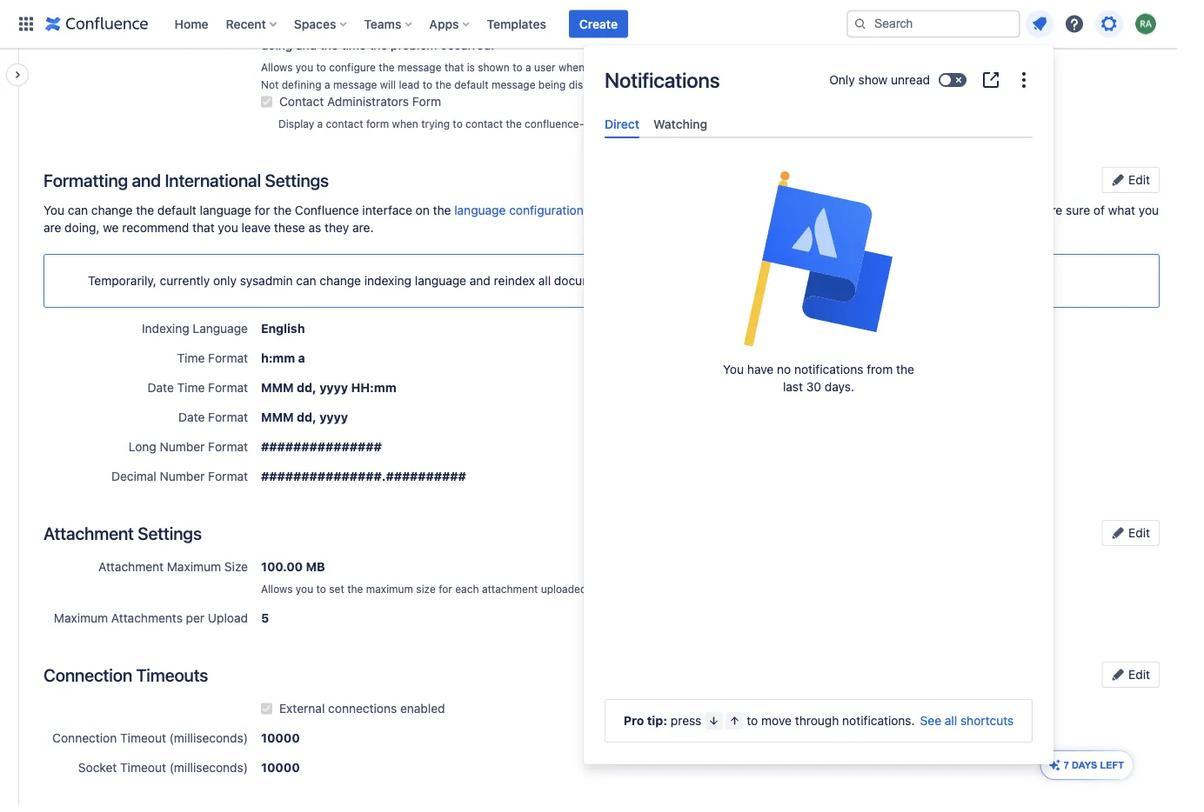 Task type: describe. For each thing, give the bounding box(es) containing it.
contact right trying
[[466, 117, 503, 130]]

edit link for formatting and international settings
[[1102, 167, 1160, 193]]

0 vertical spatial if
[[796, 117, 802, 130]]

to right trying
[[453, 117, 463, 130]]

home link
[[169, 10, 214, 38]]

are.
[[352, 221, 374, 235]]

have
[[747, 363, 774, 377]]

on inside please enter information about your request for the site administrators. if you are reporting an error please be sure you include information on what you were doing and the time the problem occurred. allows you to configure the message that is shown to a user when they try to contact the site administrators. this should be entered using wiki markup. not defining a message will lead to the default message being displayed.
[[1040, 20, 1054, 35]]

reindex
[[494, 274, 535, 288]]

size
[[224, 560, 248, 574]]

0 horizontal spatial message
[[333, 78, 377, 90]]

1 information from the left
[[334, 20, 398, 35]]

you right "of"
[[1139, 203, 1159, 218]]

date
[[824, 203, 849, 218]]

administrator
[[933, 117, 999, 130]]

you have no notifications from the last 30 days.
[[723, 363, 914, 394]]

0 horizontal spatial on
[[416, 203, 430, 218]]

date for date format
[[178, 410, 205, 425]]

contact down 'contact administrators form'
[[326, 117, 363, 130]]

1 horizontal spatial site
[[701, 61, 718, 73]]

7 days left
[[1064, 760, 1124, 771]]

attachment for attachment settings
[[44, 523, 134, 543]]

support
[[725, 274, 770, 288]]

direct tab panel
[[598, 139, 1040, 154]]

0 vertical spatial change
[[91, 203, 133, 218]]

to right try
[[629, 61, 638, 73]]

1 horizontal spatial is
[[834, 117, 842, 130]]

they inside these options relate to the time and date formatting on the site. unless you are sure of what you are doing, we recommend that you leave these as they are.
[[325, 221, 349, 235]]

1 vertical spatial maximum
[[54, 611, 108, 626]]

language configuration page link
[[454, 203, 615, 218]]

only show unread
[[829, 73, 930, 87]]

maximum
[[366, 583, 413, 595]]

options
[[656, 203, 698, 218]]

you right help icon
[[1087, 20, 1108, 35]]

external
[[279, 702, 325, 716]]

contact for contact administrators form
[[279, 94, 324, 109]]

left
[[1100, 760, 1124, 771]]

please
[[820, 20, 856, 35]]

hh:mm
[[351, 381, 396, 395]]

see all shortcuts
[[920, 714, 1014, 728]]

0 horizontal spatial are
[[44, 221, 61, 235]]

0 vertical spatial only
[[705, 117, 726, 130]]

international
[[165, 170, 261, 190]]

0 vertical spatial administrators.
[[575, 20, 659, 35]]

trying
[[421, 117, 450, 130]]

relate
[[701, 203, 733, 218]]

0 horizontal spatial default
[[157, 203, 196, 218]]

you right unless
[[1021, 203, 1042, 218]]

turned
[[744, 117, 776, 130]]

attachment for attachment maximum size
[[98, 560, 164, 574]]

Search field
[[847, 10, 1021, 38]]

the up these
[[273, 203, 292, 218]]

interface
[[362, 203, 412, 218]]

message
[[198, 20, 248, 35]]

1 vertical spatial when
[[392, 117, 418, 130]]

request
[[465, 20, 508, 35]]

more image
[[1014, 70, 1034, 90]]

edit link for attachment settings
[[1102, 520, 1160, 546]]

socket timeout (milliseconds)
[[78, 761, 248, 775]]

to inside "notifications" dialog
[[747, 714, 758, 728]]

decimal
[[111, 469, 156, 484]]

contact right "custom"
[[893, 117, 930, 130]]

try
[[612, 61, 626, 73]]

each
[[455, 583, 479, 595]]

edit for attachment settings
[[1125, 526, 1150, 540]]

small image
[[1111, 173, 1125, 187]]

reporting
[[717, 20, 769, 35]]

sysadmin
[[240, 274, 293, 288]]

home
[[174, 17, 208, 31]]

to up defining
[[316, 61, 326, 73]]

2 horizontal spatial contact
[[624, 274, 668, 288]]

appswitcher icon image
[[16, 13, 37, 34]]

connection for connection timeouts
[[44, 665, 132, 685]]

edit link for connection timeouts
[[1102, 662, 1160, 688]]

error
[[789, 20, 816, 35]]

1 vertical spatial be
[[858, 61, 870, 73]]

language right indexing
[[415, 274, 466, 288]]

1 horizontal spatial message
[[398, 61, 442, 73]]

edit for formatting and international settings
[[1125, 173, 1150, 187]]

leave
[[241, 221, 271, 235]]

create link
[[569, 10, 628, 38]]

you left include on the right top of page
[[905, 20, 925, 35]]

small image for attachment settings
[[1111, 526, 1125, 540]]

configuration
[[509, 203, 584, 218]]

0 horizontal spatial can
[[68, 203, 88, 218]]

2 information from the left
[[972, 20, 1036, 35]]

the down enter
[[320, 38, 338, 52]]

yyyy for mmm dd, yyyy
[[319, 410, 348, 425]]

h:mm
[[261, 351, 295, 365]]

1 time from the top
[[177, 351, 205, 365]]

the up form
[[435, 78, 451, 90]]

time inside these options relate to the time and date formatting on the site. unless you are sure of what you are doing, we recommend that you leave these as they are.
[[772, 203, 797, 218]]

form
[[366, 117, 389, 130]]

2 vertical spatial be
[[729, 117, 741, 130]]

unread
[[891, 73, 930, 87]]

1 vertical spatial if
[[774, 274, 781, 288]]

0 vertical spatial be
[[860, 20, 874, 35]]

and up recommend
[[132, 170, 161, 190]]

time inside please enter information about your request for the site administrators. if you are reporting an error please be sure you include information on what you were doing and the time the problem occurred. allows you to configure the message that is shown to a user when they try to contact the site administrators. this should be entered using wiki markup. not defining a message will lead to the default message being displayed.
[[342, 38, 366, 52]]

english
[[261, 321, 305, 336]]

open notifications in a new tab image
[[981, 70, 1001, 90]]

tab list inside "notifications" dialog
[[598, 110, 1040, 139]]

and inside these options relate to the time and date formatting on the site. unless you are sure of what you are doing, we recommend that you leave these as they are.
[[800, 203, 821, 218]]

date for date time format
[[147, 381, 174, 395]]

a left user
[[525, 61, 531, 73]]

1 format from the top
[[208, 351, 248, 365]]

yyyy for mmm dd, yyyy hh:mm
[[319, 381, 348, 395]]

indexing language
[[142, 321, 248, 336]]

3 format from the top
[[208, 410, 248, 425]]

entered
[[873, 61, 911, 73]]

that inside these options relate to the time and date formatting on the site. unless you are sure of what you are doing, we recommend that you leave these as they are.
[[192, 221, 215, 235]]

h:mm a
[[261, 351, 305, 365]]

attachments
[[111, 611, 183, 626]]

about
[[401, 20, 433, 35]]

using
[[914, 61, 940, 73]]

the right uploaded
[[602, 583, 618, 595]]

default inside please enter information about your request for the site administrators. if you are reporting an error please be sure you include information on what you were doing and the time the problem occurred. allows you to configure the message that is shown to a user when they try to contact the site administrators. this should be entered using wiki markup. not defining a message will lead to the default message being displayed.
[[454, 78, 489, 90]]

connections
[[328, 702, 397, 716]]

2 vertical spatial administrators.
[[584, 117, 658, 130]]

help icon image
[[1064, 13, 1085, 34]]

small image for connection timeouts
[[1111, 668, 1125, 682]]

please enter information about your request for the site administrators. if you are reporting an error please be sure you include information on what you were doing and the time the problem occurred. allows you to configure the message that is shown to a user when they try to contact the site administrators. this should be entered using wiki markup. not defining a message will lead to the default message being displayed.
[[261, 20, 1138, 90]]

days.
[[825, 380, 854, 394]]

the left confluence-
[[506, 117, 522, 130]]

they inside please enter information about your request for the site administrators. if you are reporting an error please be sure you include information on what you were doing and the time the problem occurred. allows you to configure the message that is shown to a user when they try to contact the site administrators. this should be entered using wiki markup. not defining a message will lead to the default message being displayed.
[[588, 61, 609, 73]]

press
[[671, 714, 702, 728]]

display a contact form when trying to contact the confluence-administrators. this can only be turned off if there is a custom contact administrator message.
[[278, 117, 1049, 130]]

0 horizontal spatial settings
[[138, 523, 202, 543]]

number for decimal
[[160, 469, 205, 484]]

external connections enabled
[[279, 702, 445, 716]]

contact administrators form
[[279, 94, 441, 109]]

occurred.
[[440, 38, 494, 52]]

doing,
[[65, 221, 100, 235]]

temporarily, currently only sysadmin can change indexing language and reindex all documents. contact atlassian support if you need help.
[[88, 274, 867, 288]]

expand sidebar image
[[0, 57, 38, 92]]

(milliseconds) for socket timeout (milliseconds)
[[169, 761, 248, 775]]

enabled
[[400, 702, 445, 716]]

off
[[779, 117, 793, 130]]

10000 for connection timeout (milliseconds)
[[261, 731, 300, 746]]

1 horizontal spatial settings
[[265, 170, 329, 190]]

message.
[[1001, 117, 1049, 130]]

0 vertical spatial maximum
[[167, 560, 221, 574]]

long
[[129, 440, 156, 454]]

a right defining
[[324, 78, 330, 90]]

you left need
[[784, 274, 805, 288]]

(milliseconds) for connection timeout (milliseconds)
[[169, 731, 248, 746]]

not
[[261, 78, 279, 90]]

spaces
[[294, 17, 336, 31]]

arrow down image
[[707, 714, 721, 728]]

to inside these options relate to the time and date formatting on the site. unless you are sure of what you are doing, we recommend that you leave these as they are.
[[736, 203, 747, 218]]

sure inside these options relate to the time and date formatting on the site. unless you are sure of what you are doing, we recommend that you leave these as they are.
[[1066, 203, 1090, 218]]

and left reindex
[[470, 274, 491, 288]]

sure inside please enter information about your request for the site administrators. if you are reporting an error please be sure you include information on what you were doing and the time the problem occurred. allows you to configure the message that is shown to a user when they try to contact the site administrators. this should be entered using wiki markup. not defining a message will lead to the default message being displayed.
[[877, 20, 902, 35]]

confluence
[[295, 203, 359, 218]]

apps
[[429, 17, 459, 31]]

1 vertical spatial change
[[320, 274, 361, 288]]

time format
[[177, 351, 248, 365]]

should
[[822, 61, 855, 73]]

connection for connection timeout (milliseconds)
[[52, 731, 117, 746]]

move
[[761, 714, 792, 728]]

format for long number format
[[208, 440, 248, 454]]

mmm for mmm dd, yyyy
[[261, 410, 294, 425]]

configure
[[329, 61, 376, 73]]

arrow up image
[[728, 714, 742, 728]]

your
[[437, 20, 461, 35]]

as
[[308, 221, 321, 235]]

global element
[[10, 0, 843, 48]]

wiki
[[943, 61, 962, 73]]

the right set
[[347, 583, 363, 595]]

timeout for socket
[[120, 761, 166, 775]]

indexing
[[142, 321, 189, 336]]

direct
[[605, 117, 640, 131]]

display
[[278, 117, 314, 130]]

spaces button
[[289, 10, 354, 38]]

lead
[[399, 78, 420, 90]]

tip:
[[647, 714, 667, 728]]

the left unless
[[932, 203, 950, 218]]



Task type: vqa. For each thing, say whether or not it's contained in the screenshot.
Timeout
yes



Task type: locate. For each thing, give the bounding box(es) containing it.
site. inside '100.00 mb allows you to set the maximum size for each attachment uploaded to the site.'
[[621, 583, 642, 595]]

notifications.
[[842, 714, 915, 728]]

when right the form
[[392, 117, 418, 130]]

for inside '100.00 mb allows you to set the maximum size for each attachment uploaded to the site.'
[[439, 583, 452, 595]]

were
[[1111, 20, 1138, 35]]

you left the have
[[723, 363, 744, 377]]

0 vertical spatial allows
[[261, 61, 293, 73]]

of
[[1094, 203, 1105, 218]]

2 mmm from the top
[[261, 410, 294, 425]]

per
[[186, 611, 205, 626]]

(milliseconds) up socket timeout (milliseconds)
[[169, 731, 248, 746]]

0 vertical spatial all
[[538, 274, 551, 288]]

2 (milliseconds) from the top
[[169, 761, 248, 775]]

to right uploaded
[[590, 583, 600, 595]]

uploaded
[[541, 583, 587, 595]]

administrators. up try
[[575, 20, 659, 35]]

and inside please enter information about your request for the site administrators. if you are reporting an error please be sure you include information on what you were doing and the time the problem occurred. allows you to configure the message that is shown to a user when they try to contact the site administrators. this should be entered using wiki markup. not defining a message will lead to the default message being displayed.
[[296, 38, 317, 52]]

contact right appswitcher icon
[[65, 20, 109, 35]]

dd, for mmm dd, yyyy
[[297, 410, 316, 425]]

when inside please enter information about your request for the site administrators. if you are reporting an error please be sure you include information on what you were doing and the time the problem occurred. allows you to configure the message that is shown to a user when they try to contact the site administrators. this should be entered using wiki markup. not defining a message will lead to the default message being displayed.
[[559, 61, 585, 73]]

include
[[928, 20, 969, 35]]

and down enter
[[296, 38, 317, 52]]

edit for connection timeouts
[[1125, 668, 1150, 682]]

a
[[525, 61, 531, 73], [324, 78, 330, 90], [317, 117, 323, 130], [845, 117, 851, 130], [298, 351, 305, 365]]

allows down 100.00
[[261, 583, 293, 595]]

this inside please enter information about your request for the site administrators. if you are reporting an error please be sure you include information on what you were doing and the time the problem occurred. allows you to configure the message that is shown to a user when they try to contact the site administrators. this should be entered using wiki markup. not defining a message will lead to the default message being displayed.
[[798, 61, 819, 73]]

search image
[[853, 17, 867, 31]]

maximum attachments per upload
[[54, 611, 248, 626]]

2 10000 from the top
[[261, 761, 300, 775]]

connection timeouts
[[44, 665, 208, 685]]

formatting
[[44, 170, 128, 190]]

1 dd, from the top
[[297, 381, 316, 395]]

site left create
[[551, 20, 571, 35]]

administrators. down 'displayed.'
[[584, 117, 658, 130]]

the right 'relate'
[[751, 203, 769, 218]]

are left "of"
[[1045, 203, 1063, 218]]

1 horizontal spatial that
[[444, 61, 464, 73]]

1 horizontal spatial maximum
[[167, 560, 221, 574]]

0 vertical spatial settings
[[265, 170, 329, 190]]

watching
[[653, 117, 708, 131]]

all right see
[[945, 714, 957, 728]]

1 horizontal spatial default
[[454, 78, 489, 90]]

be right please
[[860, 20, 874, 35]]

you for you have no notifications from the last 30 days.
[[723, 363, 744, 377]]

site. right uploaded
[[621, 583, 642, 595]]

default up recommend
[[157, 203, 196, 218]]

notifications
[[605, 68, 720, 92]]

2 vertical spatial for
[[439, 583, 452, 595]]

2 edit link from the top
[[1102, 520, 1160, 546]]

to right shown
[[513, 61, 522, 73]]

enter
[[301, 20, 331, 35]]

1 vertical spatial contact
[[279, 94, 324, 109]]

these options relate to the time and date formatting on the site. unless you are sure of what you are doing, we recommend that you leave these as they are.
[[44, 203, 1159, 235]]

notifications dialog
[[584, 45, 1054, 765]]

time down indexing language
[[177, 351, 205, 365]]

site. inside these options relate to the time and date formatting on the site. unless you are sure of what you are doing, we recommend that you leave these as they are.
[[953, 203, 977, 218]]

templates link
[[482, 10, 551, 38]]

0 vertical spatial edit
[[1125, 173, 1150, 187]]

3 edit from the top
[[1125, 668, 1150, 682]]

tab list containing direct
[[598, 110, 1040, 139]]

for right request
[[511, 20, 526, 35]]

displayed.
[[569, 78, 619, 90]]

all inside button
[[945, 714, 957, 728]]

maximum left the "size"
[[167, 560, 221, 574]]

are left doing, on the left top
[[44, 221, 61, 235]]

notification icon image
[[1029, 13, 1050, 34]]

size
[[416, 583, 436, 595]]

1 vertical spatial sure
[[1066, 203, 1090, 218]]

100.00 mb allows you to set the maximum size for each attachment uploaded to the site.
[[261, 560, 642, 595]]

your profile and preferences image
[[1135, 13, 1156, 34]]

1 horizontal spatial on
[[914, 203, 928, 218]]

0 vertical spatial attachment
[[44, 523, 134, 543]]

mb
[[306, 560, 325, 574]]

language down international on the top left of the page
[[200, 203, 251, 218]]

you left leave
[[218, 221, 238, 235]]

0 vertical spatial that
[[444, 61, 464, 73]]

0 vertical spatial date
[[147, 381, 174, 395]]

and
[[296, 38, 317, 52], [132, 170, 161, 190], [800, 203, 821, 218], [470, 274, 491, 288]]

language
[[200, 203, 251, 218], [454, 203, 506, 218], [415, 274, 466, 288]]

yyyy
[[319, 381, 348, 395], [319, 410, 348, 425]]

from
[[867, 363, 893, 377]]

5 format from the top
[[208, 469, 248, 484]]

1 vertical spatial date
[[178, 410, 205, 425]]

can right sysadmin
[[296, 274, 316, 288]]

2 number from the top
[[160, 469, 205, 484]]

no
[[777, 363, 791, 377]]

allows
[[261, 61, 293, 73], [261, 583, 293, 595]]

1 horizontal spatial administrators
[[327, 94, 409, 109]]

format for decimal number format
[[208, 469, 248, 484]]

1 vertical spatial allows
[[261, 583, 293, 595]]

1 vertical spatial (milliseconds)
[[169, 761, 248, 775]]

1 edit link from the top
[[1102, 167, 1160, 193]]

0 vertical spatial administrators
[[112, 20, 194, 35]]

1 vertical spatial they
[[325, 221, 349, 235]]

1 vertical spatial only
[[213, 274, 237, 288]]

allows inside please enter information about your request for the site administrators. if you are reporting an error please be sure you include information on what you were doing and the time the problem occurred. allows you to configure the message that is shown to a user when they try to contact the site administrators. this should be entered using wiki markup. not defining a message will lead to the default message being displayed.
[[261, 61, 293, 73]]

0 vertical spatial this
[[798, 61, 819, 73]]

1 horizontal spatial date
[[178, 410, 205, 425]]

are inside please enter information about your request for the site administrators. if you are reporting an error please be sure you include information on what you were doing and the time the problem occurred. allows you to configure the message that is shown to a user when they try to contact the site administrators. this should be entered using wiki markup. not defining a message will lead to the default message being displayed.
[[696, 20, 714, 35]]

2 horizontal spatial can
[[685, 117, 702, 130]]

if right off
[[796, 117, 802, 130]]

1 vertical spatial timeout
[[120, 761, 166, 775]]

this down 'notifications' at top right
[[661, 117, 682, 130]]

shown
[[478, 61, 510, 73]]

only
[[705, 117, 726, 130], [213, 274, 237, 288]]

site down reporting
[[701, 61, 718, 73]]

1 vertical spatial connection
[[52, 731, 117, 746]]

you right if
[[673, 20, 693, 35]]

atlassian
[[672, 274, 722, 288]]

all
[[538, 274, 551, 288], [945, 714, 957, 728]]

this
[[798, 61, 819, 73], [661, 117, 682, 130]]

1 vertical spatial site
[[701, 61, 718, 73]]

1 horizontal spatial this
[[798, 61, 819, 73]]

2 format from the top
[[208, 381, 248, 395]]

number for long
[[160, 440, 205, 454]]

connection timeout (milliseconds)
[[52, 731, 248, 746]]

on right formatting
[[914, 203, 928, 218]]

show
[[858, 73, 888, 87]]

1 vertical spatial time
[[772, 203, 797, 218]]

0 horizontal spatial all
[[538, 274, 551, 288]]

confluence-
[[525, 117, 584, 130]]

attachment
[[482, 583, 538, 595]]

contact left the atlassian
[[624, 274, 668, 288]]

format down date time format
[[208, 410, 248, 425]]

2 dd, from the top
[[297, 410, 316, 425]]

contact administrators message
[[65, 20, 248, 35]]

10000 for socket timeout (milliseconds)
[[261, 761, 300, 775]]

you up defining
[[296, 61, 313, 73]]

0 vertical spatial connection
[[44, 665, 132, 685]]

None checkbox
[[261, 96, 272, 107], [261, 703, 272, 715], [261, 96, 272, 107], [261, 703, 272, 715]]

1 vertical spatial site.
[[621, 583, 642, 595]]

being
[[538, 78, 566, 90]]

settings icon image
[[1099, 13, 1120, 34]]

format down language
[[208, 351, 248, 365]]

1 vertical spatial is
[[834, 117, 842, 130]]

small image
[[1111, 526, 1125, 540], [1111, 668, 1125, 682]]

1 vertical spatial settings
[[138, 523, 202, 543]]

doing
[[261, 38, 293, 52]]

2 horizontal spatial for
[[511, 20, 526, 35]]

number up decimal number format
[[160, 440, 205, 454]]

administrators
[[112, 20, 194, 35], [327, 94, 409, 109]]

2 time from the top
[[177, 381, 205, 395]]

administrators left message
[[112, 20, 194, 35]]

to left set
[[316, 583, 326, 595]]

0 horizontal spatial only
[[213, 274, 237, 288]]

information up configure
[[334, 20, 398, 35]]

long number format
[[129, 440, 248, 454]]

contact for contact administrators message
[[65, 20, 109, 35]]

to move through notifications.
[[747, 714, 915, 728]]

0 vertical spatial sure
[[877, 20, 902, 35]]

to right arrow up image
[[747, 714, 758, 728]]

0 horizontal spatial contact
[[65, 20, 109, 35]]

a left "custom"
[[845, 117, 851, 130]]

1 timeout from the top
[[120, 731, 166, 746]]

for for language
[[255, 203, 270, 218]]

2 edit from the top
[[1125, 526, 1150, 540]]

1 vertical spatial mmm
[[261, 410, 294, 425]]

1 edit from the top
[[1125, 173, 1150, 187]]

format down long number format
[[208, 469, 248, 484]]

dd, for mmm dd, yyyy hh:mm
[[297, 381, 316, 395]]

there
[[805, 117, 831, 130]]

attachment down decimal
[[44, 523, 134, 543]]

be left turned
[[729, 117, 741, 130]]

information
[[334, 20, 398, 35], [972, 20, 1036, 35]]

2 vertical spatial are
[[44, 221, 61, 235]]

premium icon image
[[1048, 759, 1062, 773]]

the up recommend
[[136, 203, 154, 218]]

that inside please enter information about your request for the site administrators. if you are reporting an error please be sure you include information on what you were doing and the time the problem occurred. allows you to configure the message that is shown to a user when they try to contact the site administrators. this should be entered using wiki markup. not defining a message will lead to the default message being displayed.
[[444, 61, 464, 73]]

0 vertical spatial when
[[559, 61, 585, 73]]

defining
[[282, 78, 322, 90]]

unless
[[980, 203, 1018, 218]]

the up watching
[[682, 61, 698, 73]]

attachment down attachment settings
[[98, 560, 164, 574]]

1 vertical spatial dd,
[[297, 410, 316, 425]]

0 horizontal spatial you
[[44, 203, 64, 218]]

timeouts
[[136, 665, 208, 685]]

language
[[193, 321, 248, 336]]

0 horizontal spatial administrators
[[112, 20, 194, 35]]

on inside these options relate to the time and date formatting on the site. unless you are sure of what you are doing, we recommend that you leave these as they are.
[[914, 203, 928, 218]]

2 vertical spatial can
[[296, 274, 316, 288]]

1 yyyy from the top
[[319, 381, 348, 395]]

is inside please enter information about your request for the site administrators. if you are reporting an error please be sure you include information on what you were doing and the time the problem occurred. allows you to configure the message that is shown to a user when they try to contact the site administrators. this should be entered using wiki markup. not defining a message will lead to the default message being displayed.
[[467, 61, 475, 73]]

2 yyyy from the top
[[319, 410, 348, 425]]

time
[[342, 38, 366, 52], [772, 203, 797, 218]]

set
[[329, 583, 344, 595]]

formatting and international settings
[[44, 170, 329, 190]]

they down you can change the default language for the confluence interface on the language configuration page
[[325, 221, 349, 235]]

0 horizontal spatial they
[[325, 221, 349, 235]]

0 horizontal spatial sure
[[877, 20, 902, 35]]

1 vertical spatial administrators.
[[721, 61, 795, 73]]

0 vertical spatial is
[[467, 61, 475, 73]]

temporarily,
[[88, 274, 156, 288]]

on
[[1040, 20, 1054, 35], [416, 203, 430, 218], [914, 203, 928, 218]]

1 horizontal spatial contact
[[279, 94, 324, 109]]

for for request
[[511, 20, 526, 35]]

1 number from the top
[[160, 440, 205, 454]]

dd, up mmm dd, yyyy on the left of page
[[297, 381, 316, 395]]

upload
[[208, 611, 248, 626]]

you down formatting
[[44, 203, 64, 218]]

is down occurred.
[[467, 61, 475, 73]]

recommend
[[122, 221, 189, 235]]

2 horizontal spatial are
[[1045, 203, 1063, 218]]

0 vertical spatial mmm
[[261, 381, 294, 395]]

1 horizontal spatial site.
[[953, 203, 977, 218]]

time down time format
[[177, 381, 205, 395]]

user
[[534, 61, 556, 73]]

the up will
[[379, 61, 395, 73]]

1 vertical spatial are
[[1045, 203, 1063, 218]]

can up doing, on the left top
[[68, 203, 88, 218]]

indexing
[[364, 274, 412, 288]]

is right "there"
[[834, 117, 842, 130]]

2 timeout from the top
[[120, 761, 166, 775]]

to up form
[[423, 78, 433, 90]]

you inside '100.00 mb allows you to set the maximum size for each attachment uploaded to the site.'
[[296, 583, 313, 595]]

administrators for form
[[327, 94, 409, 109]]

teams button
[[359, 10, 419, 38]]

you inside "you have no notifications from the last 30 days."
[[723, 363, 744, 377]]

1 horizontal spatial you
[[723, 363, 744, 377]]

language left configuration
[[454, 203, 506, 218]]

timeout for connection
[[120, 731, 166, 746]]

2 small image from the top
[[1111, 668, 1125, 682]]

administrators for message
[[112, 20, 194, 35]]

for inside please enter information about your request for the site administrators. if you are reporting an error please be sure you include information on what you were doing and the time the problem occurred. allows you to configure the message that is shown to a user when they try to contact the site administrators. this should be entered using wiki markup. not defining a message will lead to the default message being displayed.
[[511, 20, 526, 35]]

settings up confluence
[[265, 170, 329, 190]]

on right interface
[[416, 203, 430, 218]]

notifications
[[794, 363, 863, 377]]

what inside please enter information about your request for the site administrators. if you are reporting an error please be sure you include information on what you were doing and the time the problem occurred. allows you to configure the message that is shown to a user when they try to contact the site administrators. this should be entered using wiki markup. not defining a message will lead to the default message being displayed.
[[1057, 20, 1084, 35]]

1 horizontal spatial can
[[296, 274, 316, 288]]

sure left "of"
[[1066, 203, 1090, 218]]

a right the display
[[317, 117, 323, 130]]

be right only
[[858, 61, 870, 73]]

they
[[588, 61, 609, 73], [325, 221, 349, 235]]

default down shown
[[454, 78, 489, 90]]

what right "of"
[[1108, 203, 1135, 218]]

tab list
[[598, 110, 1040, 139]]

what
[[1057, 20, 1084, 35], [1108, 203, 1135, 218]]

timeout up socket timeout (milliseconds)
[[120, 731, 166, 746]]

1 mmm from the top
[[261, 381, 294, 395]]

for right size
[[439, 583, 452, 595]]

confluence image
[[45, 13, 148, 34], [45, 13, 148, 34]]

1 small image from the top
[[1111, 526, 1125, 540]]

###############.##########
[[261, 469, 466, 484]]

need
[[808, 274, 836, 288]]

2 horizontal spatial message
[[492, 78, 535, 90]]

when up being
[[559, 61, 585, 73]]

a right h:mm
[[298, 351, 305, 365]]

0 vertical spatial site.
[[953, 203, 977, 218]]

1 vertical spatial for
[[255, 203, 270, 218]]

0 horizontal spatial site
[[551, 20, 571, 35]]

documents.
[[554, 274, 620, 288]]

0 vertical spatial are
[[696, 20, 714, 35]]

0 horizontal spatial time
[[342, 38, 366, 52]]

shortcuts
[[961, 714, 1014, 728]]

(milliseconds) down connection timeout (milliseconds)
[[169, 761, 248, 775]]

days
[[1072, 760, 1097, 771]]

1 allows from the top
[[261, 61, 293, 73]]

1 (milliseconds) from the top
[[169, 731, 248, 746]]

mmm dd, yyyy
[[261, 410, 348, 425]]

message
[[398, 61, 442, 73], [333, 78, 377, 90], [492, 78, 535, 90]]

1 vertical spatial number
[[160, 469, 205, 484]]

1 vertical spatial can
[[68, 203, 88, 218]]

banner containing home
[[0, 0, 1177, 49]]

mmm for mmm dd, yyyy hh:mm
[[261, 381, 294, 395]]

1 horizontal spatial they
[[588, 61, 609, 73]]

0 vertical spatial default
[[454, 78, 489, 90]]

please
[[261, 20, 298, 35]]

last
[[783, 380, 803, 394]]

0 vertical spatial can
[[685, 117, 702, 130]]

you can change the default language for the confluence interface on the language configuration page
[[44, 203, 615, 218]]

1 vertical spatial attachment
[[98, 560, 164, 574]]

is
[[467, 61, 475, 73], [834, 117, 842, 130]]

you for you can change the default language for the confluence interface on the language configuration page
[[44, 203, 64, 218]]

1 vertical spatial default
[[157, 203, 196, 218]]

contact down defining
[[279, 94, 324, 109]]

the up user
[[530, 20, 548, 35]]

1 vertical spatial edit
[[1125, 526, 1150, 540]]

1 horizontal spatial sure
[[1066, 203, 1090, 218]]

0 vertical spatial yyyy
[[319, 381, 348, 395]]

contact inside please enter information about your request for the site administrators. if you are reporting an error please be sure you include information on what you were doing and the time the problem occurred. allows you to configure the message that is shown to a user when they try to contact the site administrators. this should be entered using wiki markup. not defining a message will lead to the default message being displayed.
[[641, 61, 679, 73]]

2 allows from the top
[[261, 583, 293, 595]]

1 vertical spatial this
[[661, 117, 682, 130]]

message up lead
[[398, 61, 442, 73]]

sure right the search icon
[[877, 20, 902, 35]]

4 format from the top
[[208, 440, 248, 454]]

0 horizontal spatial change
[[91, 203, 133, 218]]

1 horizontal spatial all
[[945, 714, 957, 728]]

for up leave
[[255, 203, 270, 218]]

1 10000 from the top
[[261, 731, 300, 746]]

the down teams
[[369, 38, 387, 52]]

templates
[[487, 17, 546, 31]]

attachment
[[44, 523, 134, 543], [98, 560, 164, 574]]

1 horizontal spatial what
[[1108, 203, 1135, 218]]

site. left unless
[[953, 203, 977, 218]]

1 vertical spatial all
[[945, 714, 957, 728]]

1 horizontal spatial are
[[696, 20, 714, 35]]

to right 'relate'
[[736, 203, 747, 218]]

0 horizontal spatial site.
[[621, 583, 642, 595]]

the inside "you have no notifications from the last 30 days."
[[896, 363, 914, 377]]

formatting
[[852, 203, 911, 218]]

only right currently at the left of page
[[213, 274, 237, 288]]

yyyy left the hh:mm
[[319, 381, 348, 395]]

administrators.
[[575, 20, 659, 35], [721, 61, 795, 73], [584, 117, 658, 130]]

0 horizontal spatial is
[[467, 61, 475, 73]]

0 vertical spatial dd,
[[297, 381, 316, 395]]

1 vertical spatial yyyy
[[319, 410, 348, 425]]

0 vertical spatial timeout
[[120, 731, 166, 746]]

what inside these options relate to the time and date formatting on the site. unless you are sure of what you are doing, we recommend that you leave these as they are.
[[1108, 203, 1135, 218]]

banner
[[0, 0, 1177, 49]]

3 edit link from the top
[[1102, 662, 1160, 688]]

they up 'displayed.'
[[588, 61, 609, 73]]

be
[[860, 20, 874, 35], [858, 61, 870, 73], [729, 117, 741, 130]]

the right interface
[[433, 203, 451, 218]]

format for date time format
[[208, 381, 248, 395]]

0 horizontal spatial for
[[255, 203, 270, 218]]

allows inside '100.00 mb allows you to set the maximum size for each attachment uploaded to the site.'
[[261, 583, 293, 595]]

on left help icon
[[1040, 20, 1054, 35]]

dd, up ###############
[[297, 410, 316, 425]]

0 horizontal spatial date
[[147, 381, 174, 395]]

contact down if
[[641, 61, 679, 73]]

for
[[511, 20, 526, 35], [255, 203, 270, 218], [439, 583, 452, 595]]



